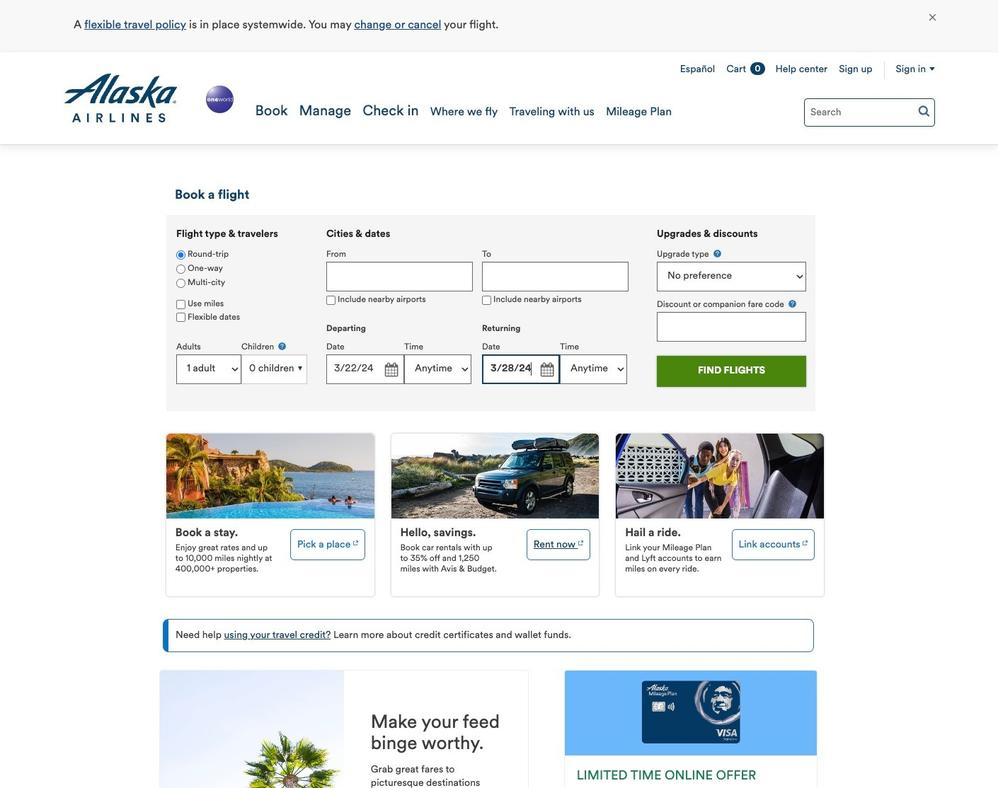 Task type: locate. For each thing, give the bounding box(es) containing it.
0 horizontal spatial group
[[166, 215, 316, 403]]

Search text field
[[804, 98, 935, 127]]

None text field
[[326, 262, 473, 292], [482, 262, 629, 292], [657, 312, 806, 342], [326, 355, 404, 384], [326, 262, 473, 292], [482, 262, 629, 292], [657, 312, 806, 342], [326, 355, 404, 384]]

None checkbox
[[176, 313, 186, 322]]

group
[[166, 215, 316, 403], [326, 229, 638, 397], [657, 249, 806, 342]]

  checkbox
[[176, 300, 186, 309]]

1 horizontal spatial group
[[326, 229, 638, 397]]

None checkbox
[[326, 296, 336, 305], [482, 296, 491, 305], [326, 296, 336, 305], [482, 296, 491, 305]]

photo of a hotel with a swimming pool and palm trees image
[[166, 434, 374, 519]]

rent now image
[[578, 536, 583, 548]]

book a stay image
[[353, 536, 358, 548]]

None submit
[[657, 356, 806, 387]]

  checkbox inside group
[[176, 300, 186, 309]]

option group
[[176, 249, 307, 291]]

header nav bar navigation
[[0, 52, 998, 145]]

none text field inside group
[[482, 355, 560, 384]]

open datepicker image
[[537, 360, 557, 380]]

  radio
[[176, 250, 186, 260], [176, 265, 186, 274]]

None text field
[[482, 355, 560, 384]]

2 horizontal spatial group
[[657, 249, 806, 342]]

0 vertical spatial   radio
[[176, 250, 186, 260]]

book rides image
[[803, 536, 808, 548]]

1 vertical spatial   radio
[[176, 265, 186, 274]]

  radio
[[176, 279, 186, 288]]



Task type: describe. For each thing, give the bounding box(es) containing it.
option group inside group
[[176, 249, 307, 291]]

oneworld logo image
[[203, 83, 236, 116]]

alaska airlines logo image
[[63, 74, 178, 123]]

open datepicker image
[[381, 360, 401, 380]]

some kids opening a door image
[[616, 434, 824, 519]]

photo of an suv driving towards a mountain image
[[391, 434, 599, 519]]

search button image
[[918, 105, 930, 117]]

1   radio from the top
[[176, 250, 186, 260]]

2   radio from the top
[[176, 265, 186, 274]]



Task type: vqa. For each thing, say whether or not it's contained in the screenshot.
option
yes



